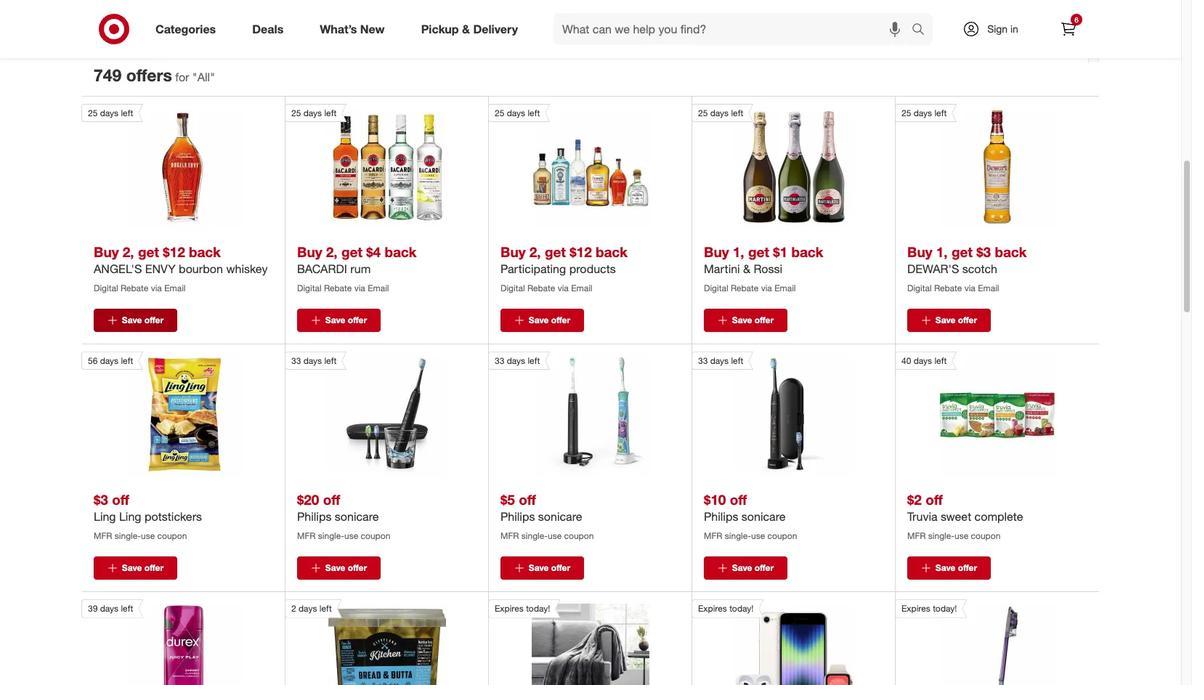 Task type: vqa. For each thing, say whether or not it's contained in the screenshot.
Filter Button
no



Task type: describe. For each thing, give the bounding box(es) containing it.
749
[[94, 65, 122, 85]]

25 for participating products
[[495, 108, 505, 119]]

categories
[[156, 21, 216, 36]]

save offer button for $5 off philips sonicare mfr single-use coupon
[[501, 557, 584, 580]]

33 days left button for $20 off
[[285, 352, 446, 474]]

digital for buy 2, get $4 back
[[297, 283, 322, 294]]

sonicare for $5 off
[[538, 510, 583, 524]]

save offer button for buy 2, get $4 back bacardi rum digital rebate via email
[[297, 309, 381, 332]]

today! for 2nd expires today! button
[[730, 604, 754, 614]]

rebate for buy 2, get $4 back
[[324, 283, 352, 294]]

what's new
[[320, 21, 385, 36]]

save for buy 2, get $4 back bacardi rum digital rebate via email
[[326, 315, 346, 326]]

1 expires today! button from the left
[[488, 600, 649, 685]]

2 expires today! button from the left
[[692, 600, 853, 685]]

single- inside $2 off truvia sweet complete mfr single-use coupon
[[929, 531, 955, 542]]

mfr inside $2 off truvia sweet complete mfr single-use coupon
[[908, 531, 926, 542]]

what's new link
[[308, 13, 403, 45]]

whiskey
[[226, 262, 268, 276]]

left for $10 off philips sonicare mfr single-use coupon
[[732, 356, 744, 366]]

$2 off truvia sweet complete mfr single-use coupon
[[908, 491, 1024, 542]]

0 horizontal spatial &
[[462, 21, 470, 36]]

digital for buy 2, get $12 back
[[501, 283, 525, 294]]

today! for 1st expires today! button from left
[[526, 604, 551, 614]]

save offer for $10 off philips sonicare mfr single-use coupon
[[733, 563, 774, 574]]

save for $2 off truvia sweet complete mfr single-use coupon
[[936, 563, 956, 574]]

sonicare for $10 off
[[742, 510, 786, 524]]

25 days left for bacardi
[[291, 108, 337, 119]]

25 days left for dewar's
[[902, 108, 947, 119]]

get for products
[[545, 243, 566, 260]]

back for envy
[[189, 243, 221, 260]]

participating
[[501, 262, 566, 276]]

mfr inside $3 off ling ling potstickers mfr single-use coupon
[[94, 531, 112, 542]]

scotch
[[963, 262, 998, 276]]

buy 2, get $4 back bacardi rum digital rebate via email
[[297, 243, 417, 294]]

days for $3 off ling ling potstickers mfr single-use coupon
[[100, 356, 119, 366]]

philips for $5
[[501, 510, 535, 524]]

25 for martini & rossi
[[698, 108, 708, 119]]

save for buy 2, get $12 back angel's envy bourbon whiskey digital rebate via email
[[122, 315, 142, 326]]

via for buy 2, get $12 back
[[558, 283, 569, 294]]

33 for $10 off
[[698, 356, 708, 366]]

buy for bacardi
[[297, 243, 322, 260]]

$3 inside buy 1, get $3 back dewar's scotch digital rebate via email
[[977, 243, 992, 260]]

left for $20 off philips sonicare mfr single-use coupon
[[324, 356, 337, 366]]

40 days left button
[[895, 352, 1057, 474]]

delivery
[[473, 21, 518, 36]]

3 expires today! button from the left
[[895, 600, 1057, 685]]

$10 off philips sonicare mfr single-use coupon
[[704, 491, 798, 542]]

offer right the 749 at left
[[126, 65, 163, 85]]

email inside the buy 1, get $1 back martini & rossi digital rebate via email
[[775, 283, 796, 294]]

$3 inside $3 off ling ling potstickers mfr single-use coupon
[[94, 491, 108, 508]]

off for $3 off
[[112, 491, 129, 508]]

rum
[[351, 262, 371, 276]]

s
[[163, 65, 172, 85]]

single- for $5 off
[[522, 531, 548, 542]]

2 days left button
[[285, 600, 446, 685]]

days for $20 off philips sonicare mfr single-use coupon
[[304, 356, 322, 366]]

get for scotch
[[952, 243, 973, 260]]

save for $5 off philips sonicare mfr single-use coupon
[[529, 563, 549, 574]]

25 days left for participating
[[495, 108, 540, 119]]

off for $20 off
[[323, 491, 340, 508]]

back for scotch
[[995, 243, 1027, 260]]

buy 1, get $1 back martini & rossi digital rebate via email
[[704, 243, 824, 294]]

envy
[[145, 262, 176, 276]]

products
[[570, 262, 616, 276]]

buy 2, get $12 back angel's envy bourbon whiskey digital rebate via email
[[94, 243, 268, 294]]

$4
[[367, 243, 381, 260]]

2 ling from the left
[[119, 510, 141, 524]]

use inside $2 off truvia sweet complete mfr single-use coupon
[[955, 531, 969, 542]]

save offer button for $20 off philips sonicare mfr single-use coupon
[[297, 557, 381, 580]]

33 days left button for $10 off
[[692, 352, 853, 474]]

sign in
[[988, 23, 1019, 35]]

sweet
[[941, 510, 972, 524]]

56 days left button
[[81, 352, 242, 474]]

25 days left button for &
[[692, 104, 853, 226]]

save offer for $2 off truvia sweet complete mfr single-use coupon
[[936, 563, 978, 574]]

today! for 3rd expires today! button
[[933, 604, 958, 614]]

$5
[[501, 491, 515, 508]]

2 expires from the left
[[698, 604, 727, 614]]

use for $10 off
[[752, 531, 766, 542]]

rebate inside the buy 1, get $1 back martini & rossi digital rebate via email
[[731, 283, 759, 294]]

coupon for $10 off
[[768, 531, 798, 542]]

mfr for $10
[[704, 531, 723, 542]]

save offer for $20 off philips sonicare mfr single-use coupon
[[326, 563, 367, 574]]

coupon inside $2 off truvia sweet complete mfr single-use coupon
[[971, 531, 1001, 542]]

2
[[291, 604, 296, 614]]

pickup & delivery
[[421, 21, 518, 36]]

offer for $5 off philips sonicare mfr single-use coupon
[[551, 563, 571, 574]]

via inside the buy 1, get $1 back martini & rossi digital rebate via email
[[762, 283, 773, 294]]

25 days left for angel's
[[88, 108, 133, 119]]

new
[[360, 21, 385, 36]]

what's
[[320, 21, 357, 36]]

search
[[906, 23, 941, 37]]

offer for buy 2, get $12 back participating products digital rebate via email
[[551, 315, 571, 326]]

off for $5 off
[[519, 491, 536, 508]]

single- for $10 off
[[725, 531, 752, 542]]

39 days left
[[88, 604, 133, 614]]

expires today! for 3rd expires today! button
[[902, 604, 958, 614]]

save for buy 1, get $3 back dewar's scotch digital rebate via email
[[936, 315, 956, 326]]

25 for angel's envy bourbon whiskey
[[88, 108, 98, 119]]

categories link
[[143, 13, 234, 45]]

25 days left button for envy
[[81, 104, 242, 226]]

offer for buy 1, get $1 back martini & rossi digital rebate via email
[[755, 315, 774, 326]]

1 expires from the left
[[495, 604, 524, 614]]

days for buy 2, get $12 back angel's envy bourbon whiskey digital rebate via email
[[100, 108, 119, 119]]

6 link
[[1053, 13, 1085, 45]]

expires today! for 1st expires today! button from left
[[495, 604, 551, 614]]

2, for bacardi
[[326, 243, 338, 260]]

1, for $3
[[937, 243, 948, 260]]

save offer button for $2 off truvia sweet complete mfr single-use coupon
[[908, 557, 991, 580]]

left for buy 2, get $12 back angel's envy bourbon whiskey digital rebate via email
[[121, 108, 133, 119]]

philips for $20
[[297, 510, 332, 524]]

digital inside buy 2, get $12 back angel's envy bourbon whiskey digital rebate via email
[[94, 283, 118, 294]]

$20 off philips sonicare mfr single-use coupon
[[297, 491, 391, 542]]

25 days left for martini
[[698, 108, 744, 119]]

$5 off philips sonicare mfr single-use coupon
[[501, 491, 594, 542]]

33 days left button for $5 off
[[488, 352, 649, 474]]



Task type: locate. For each thing, give the bounding box(es) containing it.
0 horizontal spatial ling
[[94, 510, 116, 524]]

save offer
[[122, 315, 164, 326], [326, 315, 367, 326], [529, 315, 571, 326], [733, 315, 774, 326], [936, 315, 978, 326], [122, 563, 164, 574], [326, 563, 367, 574], [529, 563, 571, 574], [733, 563, 774, 574], [936, 563, 978, 574]]

25 for dewar's scotch
[[902, 108, 912, 119]]

2 expires today! from the left
[[698, 604, 754, 614]]

buy 1, get $3 back dewar's scotch digital rebate via email
[[908, 243, 1027, 294]]

1, up martini
[[733, 243, 745, 260]]

save offer button down sweet
[[908, 557, 991, 580]]

1 via from the left
[[151, 283, 162, 294]]

3 buy from the left
[[501, 243, 526, 260]]

offer down buy 2, get $12 back participating products digital rebate via email
[[551, 315, 571, 326]]

0 horizontal spatial sonicare
[[335, 510, 379, 524]]

0 horizontal spatial 1,
[[733, 243, 745, 260]]

2 horizontal spatial philips
[[704, 510, 739, 524]]

0 horizontal spatial 2,
[[123, 243, 134, 260]]

rebate down participating
[[528, 283, 556, 294]]

use inside $3 off ling ling potstickers mfr single-use coupon
[[141, 531, 155, 542]]

days for buy 2, get $12 back participating products digital rebate via email
[[507, 108, 526, 119]]

angel's
[[94, 262, 142, 276]]

rebate for buy 1, get $3 back
[[935, 283, 963, 294]]

back inside buy 2, get $12 back angel's envy bourbon whiskey digital rebate via email
[[189, 243, 221, 260]]

via down rossi
[[762, 283, 773, 294]]

rebate
[[121, 283, 149, 294], [324, 283, 352, 294], [528, 283, 556, 294], [731, 283, 759, 294], [935, 283, 963, 294]]

1 single- from the left
[[115, 531, 141, 542]]

offer down $20 off philips sonicare mfr single-use coupon
[[348, 563, 367, 574]]

1 33 days left button from the left
[[285, 352, 446, 474]]

3 33 days left button from the left
[[692, 352, 853, 474]]

sign in link
[[951, 13, 1042, 45]]

4 off from the left
[[730, 491, 747, 508]]

search button
[[906, 13, 941, 48]]

save down participating
[[529, 315, 549, 326]]

0 horizontal spatial $3
[[94, 491, 108, 508]]

digital down dewar's
[[908, 283, 932, 294]]

philips
[[297, 510, 332, 524], [501, 510, 535, 524], [704, 510, 739, 524]]

33 days left for $5
[[495, 356, 540, 366]]

1 horizontal spatial &
[[744, 262, 751, 276]]

email down scotch
[[978, 283, 1000, 294]]

expires today! for 2nd expires today! button
[[698, 604, 754, 614]]

save offer button
[[94, 309, 177, 332], [297, 309, 381, 332], [501, 309, 584, 332], [704, 309, 788, 332], [908, 309, 991, 332], [94, 557, 177, 580], [297, 557, 381, 580], [501, 557, 584, 580], [704, 557, 788, 580], [908, 557, 991, 580]]

33
[[291, 356, 301, 366], [495, 356, 505, 366], [698, 356, 708, 366]]

3 via from the left
[[558, 283, 569, 294]]

4 rebate from the left
[[731, 283, 759, 294]]

$2
[[908, 491, 922, 508]]

via inside buy 1, get $3 back dewar's scotch digital rebate via email
[[965, 283, 976, 294]]

off inside $2 off truvia sweet complete mfr single-use coupon
[[926, 491, 943, 508]]

left
[[121, 108, 133, 119], [324, 108, 337, 119], [528, 108, 540, 119], [732, 108, 744, 119], [935, 108, 947, 119], [121, 356, 133, 366], [324, 356, 337, 366], [528, 356, 540, 366], [732, 356, 744, 366], [935, 356, 947, 366], [121, 604, 133, 614], [320, 604, 332, 614]]

2 mfr from the left
[[297, 531, 316, 542]]

2 horizontal spatial 2,
[[530, 243, 541, 260]]

5 single- from the left
[[929, 531, 955, 542]]

coupon for $5 off
[[564, 531, 594, 542]]

rebate down dewar's
[[935, 283, 963, 294]]

days
[[100, 108, 119, 119], [304, 108, 322, 119], [507, 108, 526, 119], [711, 108, 729, 119], [914, 108, 933, 119], [100, 356, 119, 366], [304, 356, 322, 366], [507, 356, 526, 366], [711, 356, 729, 366], [914, 356, 933, 366], [100, 604, 119, 614], [299, 604, 317, 614]]

save offer button down bacardi in the top left of the page
[[297, 309, 381, 332]]

2 horizontal spatial 33 days left button
[[692, 352, 853, 474]]

1 33 from the left
[[291, 356, 301, 366]]

coupon inside $3 off ling ling potstickers mfr single-use coupon
[[157, 531, 187, 542]]

1 vertical spatial $3
[[94, 491, 108, 508]]

3 coupon from the left
[[564, 531, 594, 542]]

2 digital from the left
[[297, 283, 322, 294]]

digital inside buy 2, get $12 back participating products digital rebate via email
[[501, 283, 525, 294]]

back right $4
[[385, 243, 417, 260]]

sign
[[988, 23, 1008, 35]]

& inside the buy 1, get $1 back martini & rossi digital rebate via email
[[744, 262, 751, 276]]

off inside $3 off ling ling potstickers mfr single-use coupon
[[112, 491, 129, 508]]

get for envy
[[138, 243, 159, 260]]

via for buy 2, get $4 back
[[354, 283, 365, 294]]

4 25 days left button from the left
[[692, 104, 853, 226]]

749 offer s for " all "
[[94, 65, 215, 85]]

mfr inside $10 off philips sonicare mfr single-use coupon
[[704, 531, 723, 542]]

for
[[175, 70, 189, 85]]

rebate down angel's
[[121, 283, 149, 294]]

1, inside buy 1, get $3 back dewar's scotch digital rebate via email
[[937, 243, 948, 260]]

off inside $20 off philips sonicare mfr single-use coupon
[[323, 491, 340, 508]]

3 single- from the left
[[522, 531, 548, 542]]

2, inside buy 2, get $12 back angel's envy bourbon whiskey digital rebate via email
[[123, 243, 134, 260]]

save offer button down the buy 1, get $1 back martini & rossi digital rebate via email
[[704, 309, 788, 332]]

single-
[[115, 531, 141, 542], [318, 531, 345, 542], [522, 531, 548, 542], [725, 531, 752, 542], [929, 531, 955, 542]]

via down rum
[[354, 283, 365, 294]]

bourbon
[[179, 262, 223, 276]]

save offer down buy 2, get $12 back participating products digital rebate via email
[[529, 315, 571, 326]]

save offer down $5 off philips sonicare mfr single-use coupon
[[529, 563, 571, 574]]

2, up participating
[[530, 243, 541, 260]]

email down envy
[[164, 283, 186, 294]]

0 horizontal spatial philips
[[297, 510, 332, 524]]

rebate for buy 2, get $12 back
[[528, 283, 556, 294]]

use
[[141, 531, 155, 542], [345, 531, 359, 542], [548, 531, 562, 542], [752, 531, 766, 542], [955, 531, 969, 542]]

save up 40 days left on the bottom right of page
[[936, 315, 956, 326]]

use for $20 off
[[345, 531, 359, 542]]

left for buy 1, get $1 back martini & rossi digital rebate via email
[[732, 108, 744, 119]]

1 get from the left
[[138, 243, 159, 260]]

buy inside buy 2, get $4 back bacardi rum digital rebate via email
[[297, 243, 322, 260]]

mfr
[[94, 531, 112, 542], [297, 531, 316, 542], [501, 531, 519, 542], [704, 531, 723, 542], [908, 531, 926, 542]]

sonicare for $20 off
[[335, 510, 379, 524]]

2 33 days left button from the left
[[488, 352, 649, 474]]

email down rum
[[368, 283, 389, 294]]

3 rebate from the left
[[528, 283, 556, 294]]

2 rebate from the left
[[324, 283, 352, 294]]

2 horizontal spatial expires today!
[[902, 604, 958, 614]]

email inside buy 2, get $4 back bacardi rum digital rebate via email
[[368, 283, 389, 294]]

all
[[197, 70, 210, 85]]

left for $3 off ling ling potstickers mfr single-use coupon
[[121, 356, 133, 366]]

0 horizontal spatial expires
[[495, 604, 524, 614]]

back for rum
[[385, 243, 417, 260]]

sonicare inside $20 off philips sonicare mfr single-use coupon
[[335, 510, 379, 524]]

4 email from the left
[[775, 283, 796, 294]]

1 philips from the left
[[297, 510, 332, 524]]

0 horizontal spatial 33 days left button
[[285, 352, 446, 474]]

2, inside buy 2, get $12 back participating products digital rebate via email
[[530, 243, 541, 260]]

save for buy 2, get $12 back participating products digital rebate via email
[[529, 315, 549, 326]]

single- for $20 off
[[318, 531, 345, 542]]

get for &
[[749, 243, 770, 260]]

1, inside the buy 1, get $1 back martini & rossi digital rebate via email
[[733, 243, 745, 260]]

digital down angel's
[[94, 283, 118, 294]]

2 via from the left
[[354, 283, 365, 294]]

4 buy from the left
[[704, 243, 729, 260]]

via down scotch
[[965, 283, 976, 294]]

back up "products"
[[596, 243, 628, 260]]

offer for $2 off truvia sweet complete mfr single-use coupon
[[958, 563, 978, 574]]

1 horizontal spatial sonicare
[[538, 510, 583, 524]]

3 expires from the left
[[902, 604, 931, 614]]

save offer for buy 2, get $12 back participating products digital rebate via email
[[529, 315, 571, 326]]

buy
[[94, 243, 119, 260], [297, 243, 322, 260], [501, 243, 526, 260], [704, 243, 729, 260], [908, 243, 933, 260]]

back inside the buy 1, get $1 back martini & rossi digital rebate via email
[[792, 243, 824, 260]]

$12 inside buy 2, get $12 back angel's envy bourbon whiskey digital rebate via email
[[163, 243, 185, 260]]

5 buy from the left
[[908, 243, 933, 260]]

1 25 days left from the left
[[88, 108, 133, 119]]

mfr for $20
[[297, 531, 316, 542]]

2 buy from the left
[[297, 243, 322, 260]]

1 digital from the left
[[94, 283, 118, 294]]

buy inside the buy 1, get $1 back martini & rossi digital rebate via email
[[704, 243, 729, 260]]

coupon inside $10 off philips sonicare mfr single-use coupon
[[768, 531, 798, 542]]

save for buy 1, get $1 back martini & rossi digital rebate via email
[[733, 315, 753, 326]]

1 back from the left
[[189, 243, 221, 260]]

get inside buy 2, get $12 back angel's envy bourbon whiskey digital rebate via email
[[138, 243, 159, 260]]

save offer button down $5 off philips sonicare mfr single-use coupon
[[501, 557, 584, 580]]

2 philips from the left
[[501, 510, 535, 524]]

1 horizontal spatial $12
[[570, 243, 592, 260]]

rebate down bacardi in the top left of the page
[[324, 283, 352, 294]]

$3
[[977, 243, 992, 260], [94, 491, 108, 508]]

What can we help you find? suggestions appear below search field
[[554, 13, 916, 45]]

email
[[164, 283, 186, 294], [368, 283, 389, 294], [571, 283, 593, 294], [775, 283, 796, 294], [978, 283, 1000, 294]]

rebate inside buy 2, get $12 back angel's envy bourbon whiskey digital rebate via email
[[121, 283, 149, 294]]

2 off from the left
[[323, 491, 340, 508]]

save offer button down participating
[[501, 309, 584, 332]]

save offer button for buy 1, get $3 back dewar's scotch digital rebate via email
[[908, 309, 991, 332]]

complete
[[975, 510, 1024, 524]]

offer for $10 off philips sonicare mfr single-use coupon
[[755, 563, 774, 574]]

back inside buy 2, get $12 back participating products digital rebate via email
[[596, 243, 628, 260]]

1 use from the left
[[141, 531, 155, 542]]

save offer down sweet
[[936, 563, 978, 574]]

digital inside the buy 1, get $1 back martini & rossi digital rebate via email
[[704, 283, 729, 294]]

save offer down the buy 1, get $1 back martini & rossi digital rebate via email
[[733, 315, 774, 326]]

1 horizontal spatial philips
[[501, 510, 535, 524]]

via
[[151, 283, 162, 294], [354, 283, 365, 294], [558, 283, 569, 294], [762, 283, 773, 294], [965, 283, 976, 294]]

save
[[122, 315, 142, 326], [326, 315, 346, 326], [529, 315, 549, 326], [733, 315, 753, 326], [936, 315, 956, 326], [122, 563, 142, 574], [326, 563, 346, 574], [529, 563, 549, 574], [733, 563, 753, 574], [936, 563, 956, 574]]

5 via from the left
[[965, 283, 976, 294]]

buy up participating
[[501, 243, 526, 260]]

2 sonicare from the left
[[538, 510, 583, 524]]

offer down $3 off ling ling potstickers mfr single-use coupon at the bottom left of page
[[144, 563, 164, 574]]

pickup
[[421, 21, 459, 36]]

33 for $20 off
[[291, 356, 301, 366]]

1 buy from the left
[[94, 243, 119, 260]]

buy 2, get $12 back participating products digital rebate via email
[[501, 243, 628, 294]]

buy inside buy 2, get $12 back participating products digital rebate via email
[[501, 243, 526, 260]]

digital
[[94, 283, 118, 294], [297, 283, 322, 294], [501, 283, 525, 294], [704, 283, 729, 294], [908, 283, 932, 294]]

email for buy 2, get $12 back
[[571, 283, 593, 294]]

3 off from the left
[[519, 491, 536, 508]]

1 2, from the left
[[123, 243, 134, 260]]

1 rebate from the left
[[121, 283, 149, 294]]

40 days left
[[902, 356, 947, 366]]

2 days left
[[291, 604, 332, 614]]

save down $10 off philips sonicare mfr single-use coupon
[[733, 563, 753, 574]]

3 2, from the left
[[530, 243, 541, 260]]

$3 off ling ling potstickers mfr single-use coupon
[[94, 491, 202, 542]]

4 via from the left
[[762, 283, 773, 294]]

via inside buy 2, get $12 back participating products digital rebate via email
[[558, 283, 569, 294]]

single- inside $10 off philips sonicare mfr single-use coupon
[[725, 531, 752, 542]]

days for buy 1, get $3 back dewar's scotch digital rebate via email
[[914, 108, 933, 119]]

sonicare inside $5 off philips sonicare mfr single-use coupon
[[538, 510, 583, 524]]

back up bourbon
[[189, 243, 221, 260]]

4 mfr from the left
[[704, 531, 723, 542]]

buy up bacardi in the top left of the page
[[297, 243, 322, 260]]

get inside buy 2, get $4 back bacardi rum digital rebate via email
[[342, 243, 363, 260]]

3 expires today! from the left
[[902, 604, 958, 614]]

email inside buy 1, get $3 back dewar's scotch digital rebate via email
[[978, 283, 1000, 294]]

2 horizontal spatial 33 days left
[[698, 356, 744, 366]]

5 25 days left from the left
[[902, 108, 947, 119]]

1 horizontal spatial 33
[[495, 356, 505, 366]]

25
[[88, 108, 98, 119], [291, 108, 301, 119], [495, 108, 505, 119], [698, 108, 708, 119], [902, 108, 912, 119]]

1 25 from the left
[[88, 108, 98, 119]]

off
[[112, 491, 129, 508], [323, 491, 340, 508], [519, 491, 536, 508], [730, 491, 747, 508], [926, 491, 943, 508]]

1 horizontal spatial 33 days left button
[[488, 352, 649, 474]]

save offer down buy 2, get $4 back bacardi rum digital rebate via email
[[326, 315, 367, 326]]

3 digital from the left
[[501, 283, 525, 294]]

off inside $10 off philips sonicare mfr single-use coupon
[[730, 491, 747, 508]]

back up scotch
[[995, 243, 1027, 260]]

dewar's
[[908, 262, 960, 276]]

56
[[88, 356, 98, 366]]

40
[[902, 356, 912, 366]]

0 horizontal spatial today!
[[526, 604, 551, 614]]

philips inside $20 off philips sonicare mfr single-use coupon
[[297, 510, 332, 524]]

digital down martini
[[704, 283, 729, 294]]

1 horizontal spatial expires
[[698, 604, 727, 614]]

0 vertical spatial &
[[462, 21, 470, 36]]

expires
[[495, 604, 524, 614], [698, 604, 727, 614], [902, 604, 931, 614]]

save up 56 days left
[[122, 315, 142, 326]]

expires today! button
[[488, 600, 649, 685], [692, 600, 853, 685], [895, 600, 1057, 685]]

single- inside $5 off philips sonicare mfr single-use coupon
[[522, 531, 548, 542]]

1, up dewar's
[[937, 243, 948, 260]]

buy for participating
[[501, 243, 526, 260]]

save offer for buy 2, get $12 back angel's envy bourbon whiskey digital rebate via email
[[122, 315, 164, 326]]

& left rossi
[[744, 262, 751, 276]]

$12 up "products"
[[570, 243, 592, 260]]

get up scotch
[[952, 243, 973, 260]]

use inside $10 off philips sonicare mfr single-use coupon
[[752, 531, 766, 542]]

email inside buy 2, get $12 back participating products digital rebate via email
[[571, 283, 593, 294]]

sonicare inside $10 off philips sonicare mfr single-use coupon
[[742, 510, 786, 524]]

get inside buy 2, get $12 back participating products digital rebate via email
[[545, 243, 566, 260]]

4 25 from the left
[[698, 108, 708, 119]]

email inside buy 2, get $12 back angel's envy bourbon whiskey digital rebate via email
[[164, 283, 186, 294]]

1 horizontal spatial ling
[[119, 510, 141, 524]]

$12 up envy
[[163, 243, 185, 260]]

2 horizontal spatial today!
[[933, 604, 958, 614]]

via for buy 1, get $3 back
[[965, 283, 976, 294]]

1 horizontal spatial 2,
[[326, 243, 338, 260]]

digital down participating
[[501, 283, 525, 294]]

get up envy
[[138, 243, 159, 260]]

5 25 days left button from the left
[[895, 104, 1057, 226]]

1 horizontal spatial 1,
[[937, 243, 948, 260]]

rossi
[[754, 262, 783, 276]]

back
[[189, 243, 221, 260], [385, 243, 417, 260], [596, 243, 628, 260], [792, 243, 824, 260], [995, 243, 1027, 260]]

offer for buy 1, get $3 back dewar's scotch digital rebate via email
[[958, 315, 978, 326]]

days for buy 1, get $1 back martini & rossi digital rebate via email
[[711, 108, 729, 119]]

3 25 days left from the left
[[495, 108, 540, 119]]

save offer button up 40 days left on the bottom right of page
[[908, 309, 991, 332]]

1 1, from the left
[[733, 243, 745, 260]]

1 ling from the left
[[94, 510, 116, 524]]

rebate inside buy 2, get $12 back participating products digital rebate via email
[[528, 283, 556, 294]]

&
[[462, 21, 470, 36], [744, 262, 751, 276]]

4 single- from the left
[[725, 531, 752, 542]]

2 horizontal spatial sonicare
[[742, 510, 786, 524]]

offer down rossi
[[755, 315, 774, 326]]

back for &
[[792, 243, 824, 260]]

save offer button up 56 days left
[[94, 309, 177, 332]]

coupon inside $20 off philips sonicare mfr single-use coupon
[[361, 531, 391, 542]]

33 days left
[[291, 356, 337, 366], [495, 356, 540, 366], [698, 356, 744, 366]]

single- inside $3 off ling ling potstickers mfr single-use coupon
[[115, 531, 141, 542]]

5 mfr from the left
[[908, 531, 926, 542]]

get up participating
[[545, 243, 566, 260]]

25 days left button for products
[[488, 104, 649, 226]]

56 days left
[[88, 356, 133, 366]]

save down sweet
[[936, 563, 956, 574]]

save up 39 days left
[[122, 563, 142, 574]]

save down $5 off philips sonicare mfr single-use coupon
[[529, 563, 549, 574]]

$12
[[163, 243, 185, 260], [570, 243, 592, 260]]

25 days left button for rum
[[285, 104, 446, 226]]

5 rebate from the left
[[935, 283, 963, 294]]

truvia
[[908, 510, 938, 524]]

save offer for buy 1, get $3 back dewar's scotch digital rebate via email
[[936, 315, 978, 326]]

2 25 days left from the left
[[291, 108, 337, 119]]

buy for angel's
[[94, 243, 119, 260]]

1 mfr from the left
[[94, 531, 112, 542]]

save offer button for buy 2, get $12 back angel's envy bourbon whiskey digital rebate via email
[[94, 309, 177, 332]]

save offer up 39 days left
[[122, 563, 164, 574]]

days for $10 off philips sonicare mfr single-use coupon
[[711, 356, 729, 366]]

save offer button for $3 off ling ling potstickers mfr single-use coupon
[[94, 557, 177, 580]]

ling
[[94, 510, 116, 524], [119, 510, 141, 524]]

3 email from the left
[[571, 283, 593, 294]]

0 horizontal spatial expires today!
[[495, 604, 551, 614]]

offer down rum
[[348, 315, 367, 326]]

off for $2 off
[[926, 491, 943, 508]]

expires today!
[[495, 604, 551, 614], [698, 604, 754, 614], [902, 604, 958, 614]]

save down bacardi in the top left of the page
[[326, 315, 346, 326]]

1 horizontal spatial "
[[210, 70, 215, 85]]

back inside buy 1, get $3 back dewar's scotch digital rebate via email
[[995, 243, 1027, 260]]

coupon inside $5 off philips sonicare mfr single-use coupon
[[564, 531, 594, 542]]

save offer down $10 off philips sonicare mfr single-use coupon
[[733, 563, 774, 574]]

via down participating
[[558, 283, 569, 294]]

philips down $20
[[297, 510, 332, 524]]

potstickers
[[145, 510, 202, 524]]

5 off from the left
[[926, 491, 943, 508]]

0 horizontal spatial 33 days left
[[291, 356, 337, 366]]

email down rossi
[[775, 283, 796, 294]]

3 back from the left
[[596, 243, 628, 260]]

save offer button down $10 off philips sonicare mfr single-use coupon
[[704, 557, 788, 580]]

$20
[[297, 491, 319, 508]]

philips down '$5'
[[501, 510, 535, 524]]

left for $2 off truvia sweet complete mfr single-use coupon
[[935, 356, 947, 366]]

1 vertical spatial &
[[744, 262, 751, 276]]

in
[[1011, 23, 1019, 35]]

$12 for products
[[570, 243, 592, 260]]

1,
[[733, 243, 745, 260], [937, 243, 948, 260]]

off inside $5 off philips sonicare mfr single-use coupon
[[519, 491, 536, 508]]

2, up angel's
[[123, 243, 134, 260]]

offer
[[126, 65, 163, 85], [144, 315, 164, 326], [348, 315, 367, 326], [551, 315, 571, 326], [755, 315, 774, 326], [958, 315, 978, 326], [144, 563, 164, 574], [348, 563, 367, 574], [551, 563, 571, 574], [755, 563, 774, 574], [958, 563, 978, 574]]

4 use from the left
[[752, 531, 766, 542]]

sonicare
[[335, 510, 379, 524], [538, 510, 583, 524], [742, 510, 786, 524]]

save offer for buy 2, get $4 back bacardi rum digital rebate via email
[[326, 315, 367, 326]]

mfr inside $20 off philips sonicare mfr single-use coupon
[[297, 531, 316, 542]]

get up rossi
[[749, 243, 770, 260]]

0 horizontal spatial 33
[[291, 356, 301, 366]]

$12 for envy
[[163, 243, 185, 260]]

back inside buy 2, get $4 back bacardi rum digital rebate via email
[[385, 243, 417, 260]]

back right $1
[[792, 243, 824, 260]]

philips down $10
[[704, 510, 739, 524]]

offer down $5 off philips sonicare mfr single-use coupon
[[551, 563, 571, 574]]

2 single- from the left
[[318, 531, 345, 542]]

philips inside $5 off philips sonicare mfr single-use coupon
[[501, 510, 535, 524]]

save offer for $5 off philips sonicare mfr single-use coupon
[[529, 563, 571, 574]]

1 email from the left
[[164, 283, 186, 294]]

3 sonicare from the left
[[742, 510, 786, 524]]

via inside buy 2, get $12 back angel's envy bourbon whiskey digital rebate via email
[[151, 283, 162, 294]]

use inside $20 off philips sonicare mfr single-use coupon
[[345, 531, 359, 542]]

buy up dewar's
[[908, 243, 933, 260]]

39 days left button
[[81, 600, 242, 685]]

buy inside buy 2, get $12 back angel's envy bourbon whiskey digital rebate via email
[[94, 243, 119, 260]]

2 use from the left
[[345, 531, 359, 542]]

4 25 days left from the left
[[698, 108, 744, 119]]

digital inside buy 1, get $3 back dewar's scotch digital rebate via email
[[908, 283, 932, 294]]

buy inside buy 1, get $3 back dewar's scotch digital rebate via email
[[908, 243, 933, 260]]

left for buy 1, get $3 back dewar's scotch digital rebate via email
[[935, 108, 947, 119]]

& right the pickup
[[462, 21, 470, 36]]

buy up martini
[[704, 243, 729, 260]]

today!
[[526, 604, 551, 614], [730, 604, 754, 614], [933, 604, 958, 614]]

3 today! from the left
[[933, 604, 958, 614]]

0 horizontal spatial expires today! button
[[488, 600, 649, 685]]

2,
[[123, 243, 134, 260], [326, 243, 338, 260], [530, 243, 541, 260]]

2 horizontal spatial expires today! button
[[895, 600, 1057, 685]]

2 25 days left button from the left
[[285, 104, 446, 226]]

get inside buy 1, get $3 back dewar's scotch digital rebate via email
[[952, 243, 973, 260]]

1 coupon from the left
[[157, 531, 187, 542]]

save offer up 56 days left
[[122, 315, 164, 326]]

save offer button up 2 days left
[[297, 557, 381, 580]]

martini
[[704, 262, 740, 276]]

0 vertical spatial $3
[[977, 243, 992, 260]]

3 get from the left
[[545, 243, 566, 260]]

6
[[1075, 15, 1079, 24]]

1 horizontal spatial expires today! button
[[692, 600, 853, 685]]

save offer down $20 off philips sonicare mfr single-use coupon
[[326, 563, 367, 574]]

rebate inside buy 1, get $3 back dewar's scotch digital rebate via email
[[935, 283, 963, 294]]

2 33 days left from the left
[[495, 356, 540, 366]]

save offer up 40 days left on the bottom right of page
[[936, 315, 978, 326]]

2 25 from the left
[[291, 108, 301, 119]]

offer for buy 2, get $12 back angel's envy bourbon whiskey digital rebate via email
[[144, 315, 164, 326]]

digital down bacardi in the top left of the page
[[297, 283, 322, 294]]

5 back from the left
[[995, 243, 1027, 260]]

days for $2 off truvia sweet complete mfr single-use coupon
[[914, 356, 933, 366]]

mfr inside $5 off philips sonicare mfr single-use coupon
[[501, 531, 519, 542]]

offer for $3 off ling ling potstickers mfr single-use coupon
[[144, 563, 164, 574]]

buy for martini
[[704, 243, 729, 260]]

33 days left button
[[285, 352, 446, 474], [488, 352, 649, 474], [692, 352, 853, 474]]

2 today! from the left
[[730, 604, 754, 614]]

1 horizontal spatial today!
[[730, 604, 754, 614]]

via inside buy 2, get $4 back bacardi rum digital rebate via email
[[354, 283, 365, 294]]

25 days left button
[[81, 104, 242, 226], [285, 104, 446, 226], [488, 104, 649, 226], [692, 104, 853, 226], [895, 104, 1057, 226]]

rebate down martini
[[731, 283, 759, 294]]

$12 inside buy 2, get $12 back participating products digital rebate via email
[[570, 243, 592, 260]]

"
[[193, 70, 197, 85], [210, 70, 215, 85]]

2 coupon from the left
[[361, 531, 391, 542]]

offer down $2 off truvia sweet complete mfr single-use coupon
[[958, 563, 978, 574]]

save down martini
[[733, 315, 753, 326]]

via down envy
[[151, 283, 162, 294]]

offer down envy
[[144, 315, 164, 326]]

2 get from the left
[[342, 243, 363, 260]]

4 digital from the left
[[704, 283, 729, 294]]

0 horizontal spatial $12
[[163, 243, 185, 260]]

5 email from the left
[[978, 283, 1000, 294]]

2 back from the left
[[385, 243, 417, 260]]

2 horizontal spatial 33
[[698, 356, 708, 366]]

5 use from the left
[[955, 531, 969, 542]]

3 33 days left from the left
[[698, 356, 744, 366]]

0 horizontal spatial "
[[193, 70, 197, 85]]

use inside $5 off philips sonicare mfr single-use coupon
[[548, 531, 562, 542]]

deals
[[252, 21, 284, 36]]

2 2, from the left
[[326, 243, 338, 260]]

1 $12 from the left
[[163, 243, 185, 260]]

3 use from the left
[[548, 531, 562, 542]]

4 get from the left
[[749, 243, 770, 260]]

5 get from the left
[[952, 243, 973, 260]]

save for $3 off ling ling potstickers mfr single-use coupon
[[122, 563, 142, 574]]

33 days left for $20
[[291, 356, 337, 366]]

2 horizontal spatial expires
[[902, 604, 931, 614]]

1 horizontal spatial 33 days left
[[495, 356, 540, 366]]

rebate inside buy 2, get $4 back bacardi rum digital rebate via email
[[324, 283, 352, 294]]

1 horizontal spatial expires today!
[[698, 604, 754, 614]]

2, inside buy 2, get $4 back bacardi rum digital rebate via email
[[326, 243, 338, 260]]

coupon
[[157, 531, 187, 542], [361, 531, 391, 542], [564, 531, 594, 542], [768, 531, 798, 542], [971, 531, 1001, 542]]

2 email from the left
[[368, 283, 389, 294]]

philips for $10
[[704, 510, 739, 524]]

use for $5 off
[[548, 531, 562, 542]]

single- inside $20 off philips sonicare mfr single-use coupon
[[318, 531, 345, 542]]

email down "products"
[[571, 283, 593, 294]]

5 digital from the left
[[908, 283, 932, 294]]

bacardi
[[297, 262, 347, 276]]

left for buy 2, get $4 back bacardi rum digital rebate via email
[[324, 108, 337, 119]]

digital inside buy 2, get $4 back bacardi rum digital rebate via email
[[297, 283, 322, 294]]

$1
[[774, 243, 788, 260]]

1 horizontal spatial $3
[[977, 243, 992, 260]]

2 $12 from the left
[[570, 243, 592, 260]]

left for buy 2, get $12 back participating products digital rebate via email
[[528, 108, 540, 119]]

offer for buy 2, get $4 back bacardi rum digital rebate via email
[[348, 315, 367, 326]]

get for rum
[[342, 243, 363, 260]]

1 today! from the left
[[526, 604, 551, 614]]

5 25 from the left
[[902, 108, 912, 119]]

2 " from the left
[[210, 70, 215, 85]]

4 coupon from the left
[[768, 531, 798, 542]]

days for $5 off philips sonicare mfr single-use coupon
[[507, 356, 526, 366]]

offer down $10 off philips sonicare mfr single-use coupon
[[755, 563, 774, 574]]

4 back from the left
[[792, 243, 824, 260]]

$10
[[704, 491, 726, 508]]

get up rum
[[342, 243, 363, 260]]

2 33 from the left
[[495, 356, 505, 366]]

offer down buy 1, get $3 back dewar's scotch digital rebate via email
[[958, 315, 978, 326]]

2, for participating
[[530, 243, 541, 260]]

buy up angel's
[[94, 243, 119, 260]]

pickup & delivery link
[[409, 13, 536, 45]]

save offer button up 39 days left
[[94, 557, 177, 580]]

mfr for $5
[[501, 531, 519, 542]]

get inside the buy 1, get $1 back martini & rossi digital rebate via email
[[749, 243, 770, 260]]

2, up bacardi in the top left of the page
[[326, 243, 338, 260]]

39
[[88, 604, 98, 614]]

1 " from the left
[[193, 70, 197, 85]]

days for buy 2, get $4 back bacardi rum digital rebate via email
[[304, 108, 322, 119]]

back for products
[[596, 243, 628, 260]]

save offer button for buy 1, get $1 back martini & rossi digital rebate via email
[[704, 309, 788, 332]]

philips inside $10 off philips sonicare mfr single-use coupon
[[704, 510, 739, 524]]

deals link
[[240, 13, 302, 45]]

coupon for $20 off
[[361, 531, 391, 542]]

save up 2 days left
[[326, 563, 346, 574]]



